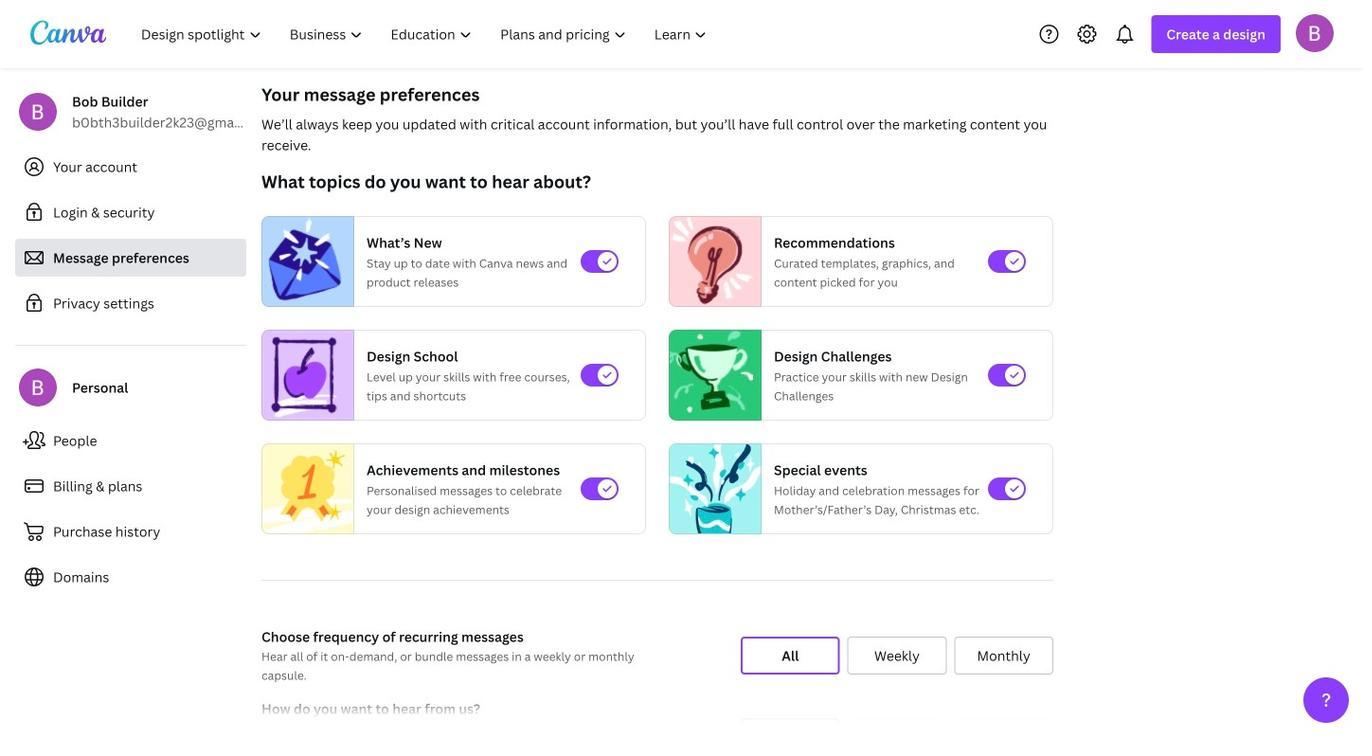 Task type: describe. For each thing, give the bounding box(es) containing it.
bob builder image
[[1297, 14, 1335, 52]]

top level navigation element
[[129, 15, 724, 53]]



Task type: locate. For each thing, give the bounding box(es) containing it.
topic image
[[263, 216, 346, 307], [670, 216, 754, 307], [263, 330, 346, 421], [670, 330, 754, 421], [263, 439, 354, 539], [670, 439, 761, 539]]

None button
[[741, 637, 840, 675], [848, 637, 947, 675], [955, 637, 1054, 675], [741, 637, 840, 675], [848, 637, 947, 675], [955, 637, 1054, 675]]



Task type: vqa. For each thing, say whether or not it's contained in the screenshot.
second list from the top of the page
no



